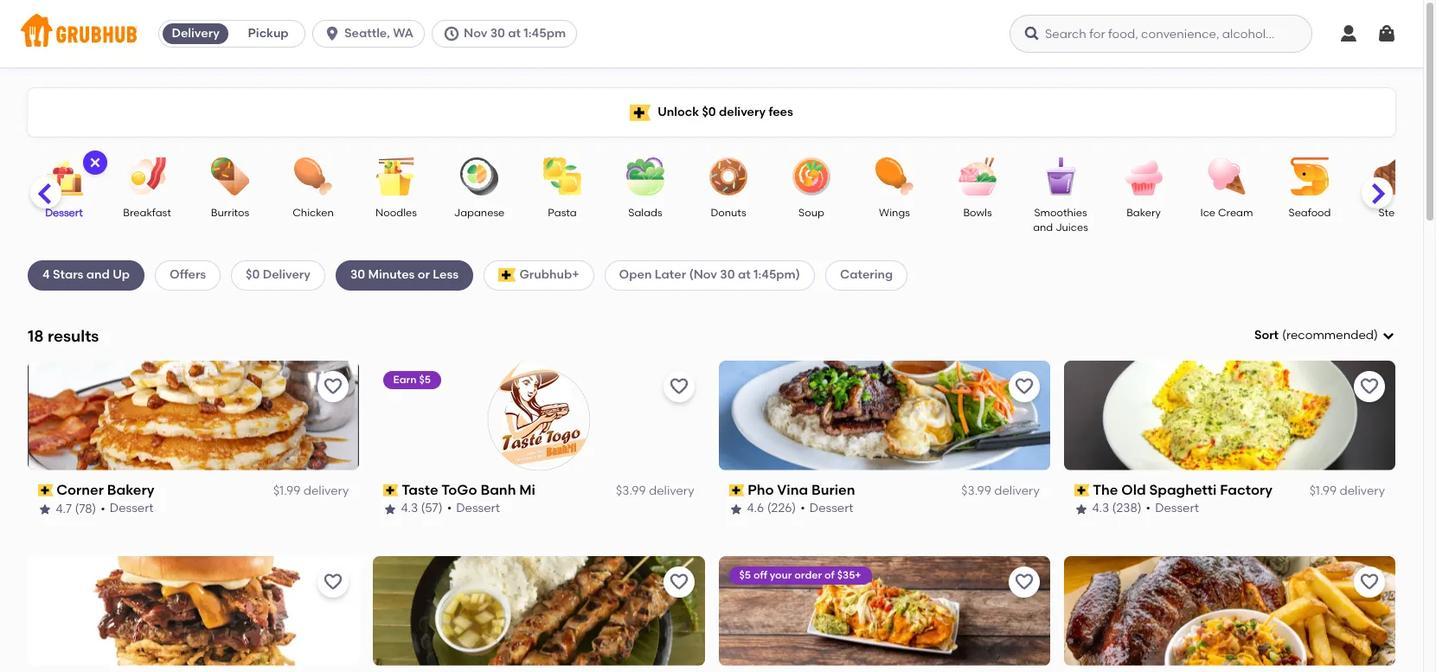 Task type: locate. For each thing, give the bounding box(es) containing it.
japanese image
[[449, 158, 510, 196]]

2 $1.99 delivery from the left
[[1310, 484, 1386, 499]]

svg image inside nov 30 at 1:45pm button
[[443, 25, 460, 42]]

ice cream image
[[1197, 158, 1258, 196]]

1 • from the left
[[101, 502, 106, 516]]

$5
[[420, 374, 432, 386], [740, 569, 751, 581]]

star icon image
[[38, 503, 52, 516], [384, 503, 398, 516], [729, 503, 743, 516], [1075, 503, 1089, 516]]

0 horizontal spatial $3.99 delivery
[[616, 484, 695, 499]]

japanese
[[454, 207, 505, 219]]

delivery for taste togo banh mi
[[649, 484, 695, 499]]

30 right the (nov
[[720, 268, 735, 282]]

corner bakery
[[57, 482, 155, 498]]

0 horizontal spatial $1.99
[[273, 484, 301, 499]]

dessert down the old spaghetti factory
[[1156, 502, 1200, 516]]

subscription pass image left pho
[[729, 485, 745, 497]]

• right (57)
[[448, 502, 453, 516]]

0 vertical spatial $0
[[702, 105, 716, 119]]

1 vertical spatial svg image
[[1382, 329, 1396, 343]]

$5 left off
[[740, 569, 751, 581]]

bakery right corner
[[108, 482, 155, 498]]

0 horizontal spatial subscription pass image
[[38, 485, 53, 497]]

3 subscription pass image from the left
[[729, 485, 745, 497]]

minutes
[[368, 268, 415, 282]]

and left up
[[86, 268, 110, 282]]

1 subscription pass image from the left
[[38, 485, 53, 497]]

18
[[28, 326, 44, 346]]

delivery for pho vina burien
[[995, 484, 1040, 499]]

1 horizontal spatial subscription pass image
[[384, 485, 399, 497]]

save this restaurant button for red robin logo
[[318, 567, 349, 598]]

subscription pass image
[[38, 485, 53, 497], [384, 485, 399, 497], [729, 485, 745, 497]]

• right (78)
[[101, 502, 106, 516]]

1 horizontal spatial $0
[[702, 105, 716, 119]]

pickup button
[[232, 20, 305, 48]]

1 4.3 from the left
[[402, 502, 419, 516]]

4.3
[[402, 502, 419, 516], [1093, 502, 1110, 516]]

star icon image left 4.6 in the right bottom of the page
[[729, 503, 743, 516]]

$0
[[702, 105, 716, 119], [246, 268, 260, 282]]

subscription pass image for pho vina burien
[[729, 485, 745, 497]]

soup image
[[782, 158, 842, 196]]

3 star icon image from the left
[[729, 503, 743, 516]]

unlock
[[658, 105, 699, 119]]

$5 right earn on the bottom of page
[[420, 374, 432, 386]]

1 vertical spatial and
[[86, 268, 110, 282]]

star icon image left "4.3 (57)"
[[384, 503, 398, 516]]

$3.99 delivery for pho vina burien
[[962, 484, 1040, 499]]

less
[[433, 268, 459, 282]]

save this restaurant button for the old spaghetti factory logo at the right bottom of the page
[[1355, 371, 1386, 402]]

chicken image
[[283, 158, 344, 196]]

• for togo
[[448, 502, 453, 516]]

0 vertical spatial svg image
[[443, 25, 460, 42]]

0 vertical spatial $5
[[420, 374, 432, 386]]

• dessert down taste togo banh mi
[[448, 502, 501, 516]]

0 vertical spatial and
[[1034, 222, 1054, 234]]

catering
[[841, 268, 893, 282]]

4.7
[[56, 502, 72, 516]]

1 horizontal spatial $3.99 delivery
[[962, 484, 1040, 499]]

• for old
[[1147, 502, 1152, 516]]

star icon image down subscription pass image
[[1075, 503, 1089, 516]]

0 horizontal spatial bakery
[[108, 482, 155, 498]]

30
[[491, 26, 505, 41], [351, 268, 365, 282], [720, 268, 735, 282]]

seafood image
[[1280, 158, 1341, 196]]

smoothies and juices
[[1034, 207, 1089, 234]]

subscription pass image for corner bakery
[[38, 485, 53, 497]]

0 vertical spatial grubhub plus flag logo image
[[630, 104, 651, 121]]

1 vertical spatial delivery
[[263, 268, 311, 282]]

1:45pm
[[524, 26, 566, 41]]

4.3 for taste togo banh mi
[[402, 502, 419, 516]]

4 star icon image from the left
[[1075, 503, 1089, 516]]

• dessert down the old spaghetti factory
[[1147, 502, 1200, 516]]

2 subscription pass image from the left
[[384, 485, 399, 497]]

order
[[795, 569, 822, 581]]

open later (nov 30 at 1:45pm)
[[619, 268, 801, 282]]

1 vertical spatial at
[[738, 268, 751, 282]]

dessert down burien
[[810, 502, 854, 516]]

$0 right the "offers"
[[246, 268, 260, 282]]

at
[[508, 26, 521, 41], [738, 268, 751, 282]]

pho
[[748, 482, 774, 498]]

delivery
[[719, 105, 766, 119], [304, 484, 349, 499], [649, 484, 695, 499], [995, 484, 1040, 499], [1340, 484, 1386, 499]]

grubhub plus flag logo image left unlock
[[630, 104, 651, 121]]

save this restaurant image
[[323, 376, 344, 397], [1014, 376, 1035, 397], [323, 572, 344, 593], [669, 572, 689, 593]]

your
[[770, 569, 792, 581]]

0 horizontal spatial $1.99 delivery
[[273, 484, 349, 499]]

4.3 down taste
[[402, 502, 419, 516]]

$1.99 delivery
[[273, 484, 349, 499], [1310, 484, 1386, 499]]

delivery down chicken
[[263, 268, 311, 282]]

0 horizontal spatial 30
[[351, 268, 365, 282]]

(57)
[[422, 502, 444, 516]]

2 • dessert from the left
[[448, 502, 501, 516]]

$3.99 delivery for taste togo banh mi
[[616, 484, 695, 499]]

svg image
[[1339, 23, 1360, 44], [1377, 23, 1398, 44], [324, 25, 341, 42], [1024, 25, 1041, 42], [88, 156, 102, 170]]

2 star icon image from the left
[[384, 503, 398, 516]]

4.3 for the old spaghetti factory
[[1093, 502, 1110, 516]]

2 $1.99 from the left
[[1310, 484, 1337, 499]]

$1.99
[[273, 484, 301, 499], [1310, 484, 1337, 499]]

$3.99 for pho vina burien
[[962, 484, 992, 499]]

pho vina burien
[[748, 482, 856, 498]]

smoothies
[[1035, 207, 1088, 219]]

star icon image for pho vina burien
[[729, 503, 743, 516]]

1 $1.99 from the left
[[273, 484, 301, 499]]

1 $3.99 delivery from the left
[[616, 484, 695, 499]]

1 • dessert from the left
[[101, 502, 154, 516]]

0 horizontal spatial svg image
[[443, 25, 460, 42]]

• right (238)
[[1147, 502, 1152, 516]]

open
[[619, 268, 652, 282]]

1 horizontal spatial at
[[738, 268, 751, 282]]

pickup
[[248, 26, 289, 41]]

1 horizontal spatial $1.99
[[1310, 484, 1337, 499]]

grubhub plus flag logo image for grubhub+
[[499, 269, 516, 283]]

wings image
[[865, 158, 925, 196]]

dessert for the old spaghetti factory
[[1156, 502, 1200, 516]]

1 horizontal spatial 30
[[491, 26, 505, 41]]

• down pho vina burien
[[801, 502, 806, 516]]

1 horizontal spatial $5
[[740, 569, 751, 581]]

svg image
[[443, 25, 460, 42], [1382, 329, 1396, 343]]

subscription pass image left taste
[[384, 485, 399, 497]]

1 horizontal spatial $3.99
[[962, 484, 992, 499]]

4.6
[[747, 502, 765, 516]]

0 vertical spatial delivery
[[172, 26, 220, 41]]

burien
[[812, 482, 856, 498]]

at inside button
[[508, 26, 521, 41]]

None field
[[1255, 327, 1396, 345]]

2 $3.99 delivery from the left
[[962, 484, 1040, 499]]

delivery left pickup
[[172, 26, 220, 41]]

1 vertical spatial $5
[[740, 569, 751, 581]]

chicken
[[293, 207, 334, 219]]

noodles
[[376, 207, 417, 219]]

at left 1:45pm
[[508, 26, 521, 41]]

of
[[825, 569, 835, 581]]

1 star icon image from the left
[[38, 503, 52, 516]]

1 vertical spatial bakery
[[108, 482, 155, 498]]

4 • dessert from the left
[[1147, 502, 1200, 516]]

• dessert down burien
[[801, 502, 854, 516]]

star icon image left 4.7
[[38, 503, 52, 516]]

svg image right )
[[1382, 329, 1396, 343]]

• dessert
[[101, 502, 154, 516], [448, 502, 501, 516], [801, 502, 854, 516], [1147, 502, 1200, 516]]

none field containing sort
[[1255, 327, 1396, 345]]

save this restaurant button for manila sunset logo on the left bottom of the page
[[663, 567, 695, 598]]

star icon image for corner bakery
[[38, 503, 52, 516]]

• for vina
[[801, 502, 806, 516]]

$3.99 delivery
[[616, 484, 695, 499], [962, 484, 1040, 499]]

subscription pass image for taste togo banh mi
[[384, 485, 399, 497]]

0 vertical spatial at
[[508, 26, 521, 41]]

4.3 (57)
[[402, 502, 444, 516]]

save this restaurant button for bbq pete's logo
[[1355, 567, 1386, 598]]

0 horizontal spatial $3.99
[[616, 484, 646, 499]]

$0 right unlock
[[702, 105, 716, 119]]

0 horizontal spatial at
[[508, 26, 521, 41]]

and down smoothies
[[1034, 222, 1054, 234]]

nov 30 at 1:45pm button
[[432, 20, 584, 48]]

and
[[1034, 222, 1054, 234], [86, 268, 110, 282]]

2 4.3 from the left
[[1093, 502, 1110, 516]]

4 • from the left
[[1147, 502, 1152, 516]]

• dessert down corner bakery
[[101, 502, 154, 516]]

save this restaurant button
[[318, 371, 349, 402], [663, 371, 695, 402], [1009, 371, 1040, 402], [1355, 371, 1386, 402], [318, 567, 349, 598], [663, 567, 695, 598], [1009, 567, 1040, 598], [1355, 567, 1386, 598]]

at left 1:45pm)
[[738, 268, 751, 282]]

seattle, wa
[[345, 26, 414, 41]]

svg image left nov
[[443, 25, 460, 42]]

breakfast image
[[117, 158, 177, 196]]

dessert
[[45, 207, 83, 219], [110, 502, 154, 516], [457, 502, 501, 516], [810, 502, 854, 516], [1156, 502, 1200, 516]]

delivery
[[172, 26, 220, 41], [263, 268, 311, 282]]

pasta
[[548, 207, 577, 219]]

1 horizontal spatial $1.99 delivery
[[1310, 484, 1386, 499]]

grubhub plus flag logo image left grubhub+
[[499, 269, 516, 283]]

cream
[[1219, 207, 1254, 219]]

dessert down dessert "image"
[[45, 207, 83, 219]]

30 left minutes
[[351, 268, 365, 282]]

bakery down bakery image
[[1127, 207, 1162, 219]]

• dessert for bakery
[[101, 502, 154, 516]]

dessert down taste togo banh mi
[[457, 502, 501, 516]]

juices
[[1056, 222, 1089, 234]]

grubhub plus flag logo image
[[630, 104, 651, 121], [499, 269, 516, 283]]

1 horizontal spatial 4.3
[[1093, 502, 1110, 516]]

burritos
[[211, 207, 249, 219]]

0 horizontal spatial delivery
[[172, 26, 220, 41]]

2 $3.99 from the left
[[962, 484, 992, 499]]

3 • from the left
[[801, 502, 806, 516]]

$3.99 for taste togo banh mi
[[616, 484, 646, 499]]

0 horizontal spatial grubhub plus flag logo image
[[499, 269, 516, 283]]

2 • from the left
[[448, 502, 453, 516]]

dessert down corner bakery
[[110, 502, 154, 516]]

bakery
[[1127, 207, 1162, 219], [108, 482, 155, 498]]

corner
[[57, 482, 104, 498]]

1 horizontal spatial and
[[1034, 222, 1054, 234]]

30 right nov
[[491, 26, 505, 41]]

4.3 down the
[[1093, 502, 1110, 516]]

18 results
[[28, 326, 99, 346]]

•
[[101, 502, 106, 516], [448, 502, 453, 516], [801, 502, 806, 516], [1147, 502, 1152, 516]]

4 stars and up
[[42, 268, 130, 282]]

2 horizontal spatial subscription pass image
[[729, 485, 745, 497]]

1 horizontal spatial grubhub plus flag logo image
[[630, 104, 651, 121]]

pasta image
[[532, 158, 593, 196]]

save this restaurant image
[[669, 376, 689, 397], [1360, 376, 1381, 397], [1014, 572, 1035, 593], [1360, 572, 1381, 593]]

$0 delivery
[[246, 268, 311, 282]]

dessert for pho vina burien
[[810, 502, 854, 516]]

spaghetti
[[1150, 482, 1218, 498]]

nov 30 at 1:45pm
[[464, 26, 566, 41]]

1 horizontal spatial bakery
[[1127, 207, 1162, 219]]

1 vertical spatial grubhub plus flag logo image
[[499, 269, 516, 283]]

1 $1.99 delivery from the left
[[273, 484, 349, 499]]

pho vina burien logo image
[[719, 361, 1051, 471]]

0 horizontal spatial $5
[[420, 374, 432, 386]]

later
[[655, 268, 687, 282]]

3 • dessert from the left
[[801, 502, 854, 516]]

1 vertical spatial $0
[[246, 268, 260, 282]]

0 horizontal spatial 4.3
[[402, 502, 419, 516]]

$1.99 delivery for corner bakery
[[273, 484, 349, 499]]

1 $3.99 from the left
[[616, 484, 646, 499]]

earn
[[394, 374, 417, 386]]

subscription pass image left corner
[[38, 485, 53, 497]]



Task type: vqa. For each thing, say whether or not it's contained in the screenshot.
The Fees
yes



Task type: describe. For each thing, give the bounding box(es) containing it.
4
[[42, 268, 50, 282]]

30 inside button
[[491, 26, 505, 41]]

ice cream
[[1201, 207, 1254, 219]]

• dessert for old
[[1147, 502, 1200, 516]]

donuts
[[711, 207, 747, 219]]

bakery image
[[1114, 158, 1175, 196]]

sort
[[1255, 328, 1279, 343]]

dessert for corner bakery
[[110, 502, 154, 516]]

taste
[[402, 482, 439, 498]]

unlock $0 delivery fees
[[658, 105, 794, 119]]

star icon image for taste togo banh mi
[[384, 503, 398, 516]]

dessert for taste togo banh mi
[[457, 502, 501, 516]]

and inside smoothies and juices
[[1034, 222, 1054, 234]]

save this restaurant image for pho vina burien logo's save this restaurant button
[[1014, 376, 1035, 397]]

soup
[[799, 207, 825, 219]]

burritos image
[[200, 158, 261, 196]]

(
[[1283, 328, 1287, 343]]

stars
[[53, 268, 83, 282]]

bowls
[[964, 207, 993, 219]]

2 horizontal spatial 30
[[720, 268, 735, 282]]

4.3 (238)
[[1093, 502, 1142, 516]]

$1.99 for the old spaghetti factory
[[1310, 484, 1337, 499]]

$1.99 for corner bakery
[[273, 484, 301, 499]]

wings
[[880, 207, 911, 219]]

nov
[[464, 26, 488, 41]]

delivery button
[[159, 20, 232, 48]]

sort ( recommended )
[[1255, 328, 1379, 343]]

smoothies and juices image
[[1031, 158, 1092, 196]]

up
[[113, 268, 130, 282]]

delivery for corner bakery
[[304, 484, 349, 499]]

save this restaurant image for save this restaurant button related to red robin logo
[[323, 572, 344, 593]]

dessert image
[[34, 158, 94, 196]]

• dessert for vina
[[801, 502, 854, 516]]

1:45pm)
[[754, 268, 801, 282]]

breakfast
[[123, 207, 171, 219]]

vina
[[778, 482, 809, 498]]

0 horizontal spatial and
[[86, 268, 110, 282]]

)
[[1375, 328, 1379, 343]]

save this restaurant button for corner bakery logo
[[318, 371, 349, 402]]

offers
[[170, 268, 206, 282]]

(238)
[[1113, 502, 1142, 516]]

delivery for the old spaghetti factory
[[1340, 484, 1386, 499]]

grubhub plus flag logo image for unlock $0 delivery fees
[[630, 104, 651, 121]]

• dessert for togo
[[448, 502, 501, 516]]

wa
[[393, 26, 414, 41]]

banh
[[481, 482, 517, 498]]

ice
[[1201, 207, 1216, 219]]

30 minutes or less
[[351, 268, 459, 282]]

save this restaurant image for save this restaurant button corresponding to corner bakery logo
[[323, 376, 344, 397]]

seafood
[[1289, 207, 1332, 219]]

salads
[[629, 207, 663, 219]]

casa durango logo image
[[719, 556, 1051, 666]]

0 vertical spatial bakery
[[1127, 207, 1162, 219]]

(nov
[[689, 268, 718, 282]]

Search for food, convenience, alcohol... search field
[[1010, 15, 1313, 53]]

steak image
[[1363, 158, 1424, 196]]

seattle, wa button
[[313, 20, 432, 48]]

1 horizontal spatial svg image
[[1382, 329, 1396, 343]]

$1.99 delivery for the old spaghetti factory
[[1310, 484, 1386, 499]]

manila sunset logo image
[[373, 556, 705, 666]]

noodles image
[[366, 158, 427, 196]]

save this restaurant button for pho vina burien logo
[[1009, 371, 1040, 402]]

4.7 (78)
[[56, 502, 97, 516]]

or
[[418, 268, 430, 282]]

delivery inside delivery button
[[172, 26, 220, 41]]

subscription pass image
[[1075, 485, 1090, 497]]

0 horizontal spatial $0
[[246, 268, 260, 282]]

red robin logo image
[[28, 556, 359, 666]]

save this restaurant image for manila sunset logo on the left bottom of the page save this restaurant button
[[669, 572, 689, 593]]

grubhub+
[[520, 268, 580, 282]]

(226)
[[767, 502, 797, 516]]

4.6 (226)
[[747, 502, 797, 516]]

the old spaghetti factory logo image
[[1064, 361, 1396, 471]]

results
[[48, 326, 99, 346]]

• for bakery
[[101, 502, 106, 516]]

recommended
[[1287, 328, 1375, 343]]

off
[[754, 569, 768, 581]]

factory
[[1221, 482, 1274, 498]]

$35+
[[838, 569, 862, 581]]

bbq pete's logo image
[[1064, 556, 1396, 666]]

main navigation navigation
[[0, 0, 1424, 68]]

salads image
[[615, 158, 676, 196]]

old
[[1122, 482, 1147, 498]]

(78)
[[75, 502, 97, 516]]

bowls image
[[948, 158, 1008, 196]]

taste togo banh mi logo image
[[488, 361, 590, 471]]

$5 off your order of $35+
[[740, 569, 862, 581]]

svg image inside seattle, wa button
[[324, 25, 341, 42]]

star icon image for the old spaghetti factory
[[1075, 503, 1089, 516]]

steak
[[1379, 207, 1408, 219]]

donuts image
[[699, 158, 759, 196]]

togo
[[442, 482, 478, 498]]

fees
[[769, 105, 794, 119]]

1 horizontal spatial delivery
[[263, 268, 311, 282]]

mi
[[520, 482, 536, 498]]

the
[[1094, 482, 1119, 498]]

taste togo banh mi
[[402, 482, 536, 498]]

seattle,
[[345, 26, 390, 41]]

corner bakery logo image
[[28, 361, 359, 471]]

the old spaghetti factory
[[1094, 482, 1274, 498]]

earn $5
[[394, 374, 432, 386]]



